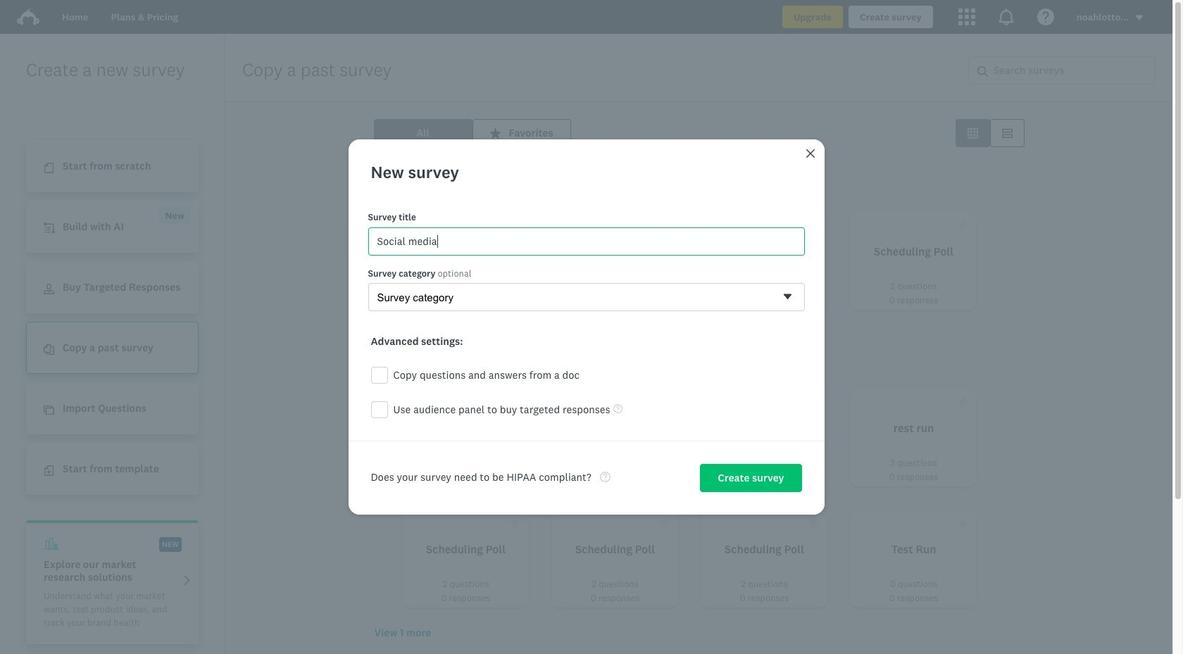 Task type: vqa. For each thing, say whether or not it's contained in the screenshot.
'Clone' icon
yes



Task type: locate. For each thing, give the bounding box(es) containing it.
brand logo image
[[17, 6, 39, 28], [17, 8, 39, 25]]

products icon image
[[958, 8, 975, 25], [958, 8, 975, 25]]

dialog
[[348, 140, 824, 515]]

close image
[[805, 148, 816, 159]]

starfilled image
[[490, 128, 500, 138], [510, 220, 520, 230], [958, 220, 968, 230], [510, 397, 520, 407], [958, 397, 968, 407], [659, 518, 669, 528], [808, 518, 819, 528]]

dropdown arrow icon image
[[1135, 13, 1145, 23], [1136, 15, 1143, 20]]

chevronright image
[[182, 575, 192, 586]]

1 brand logo image from the top
[[17, 6, 39, 28]]

Search surveys field
[[988, 57, 1155, 84]]

documentplus image
[[44, 466, 54, 476]]

search image
[[978, 66, 988, 77]]

help image
[[613, 404, 622, 413]]

starfilled image
[[659, 220, 669, 230], [808, 220, 819, 230], [510, 518, 520, 528], [958, 518, 968, 528]]

2 brand logo image from the top
[[17, 8, 39, 25]]

documentclone image
[[44, 345, 54, 355]]

close image
[[806, 149, 815, 158]]

help icon image
[[1037, 8, 1054, 25]]



Task type: describe. For each thing, give the bounding box(es) containing it.
Survey name field
[[368, 227, 805, 256]]

clone image
[[44, 405, 54, 416]]

document image
[[44, 163, 54, 173]]

notification center icon image
[[998, 8, 1015, 25]]

user image
[[44, 284, 54, 295]]

grid image
[[967, 128, 978, 138]]

help image
[[600, 472, 611, 482]]

textboxmultiple image
[[1002, 128, 1012, 138]]



